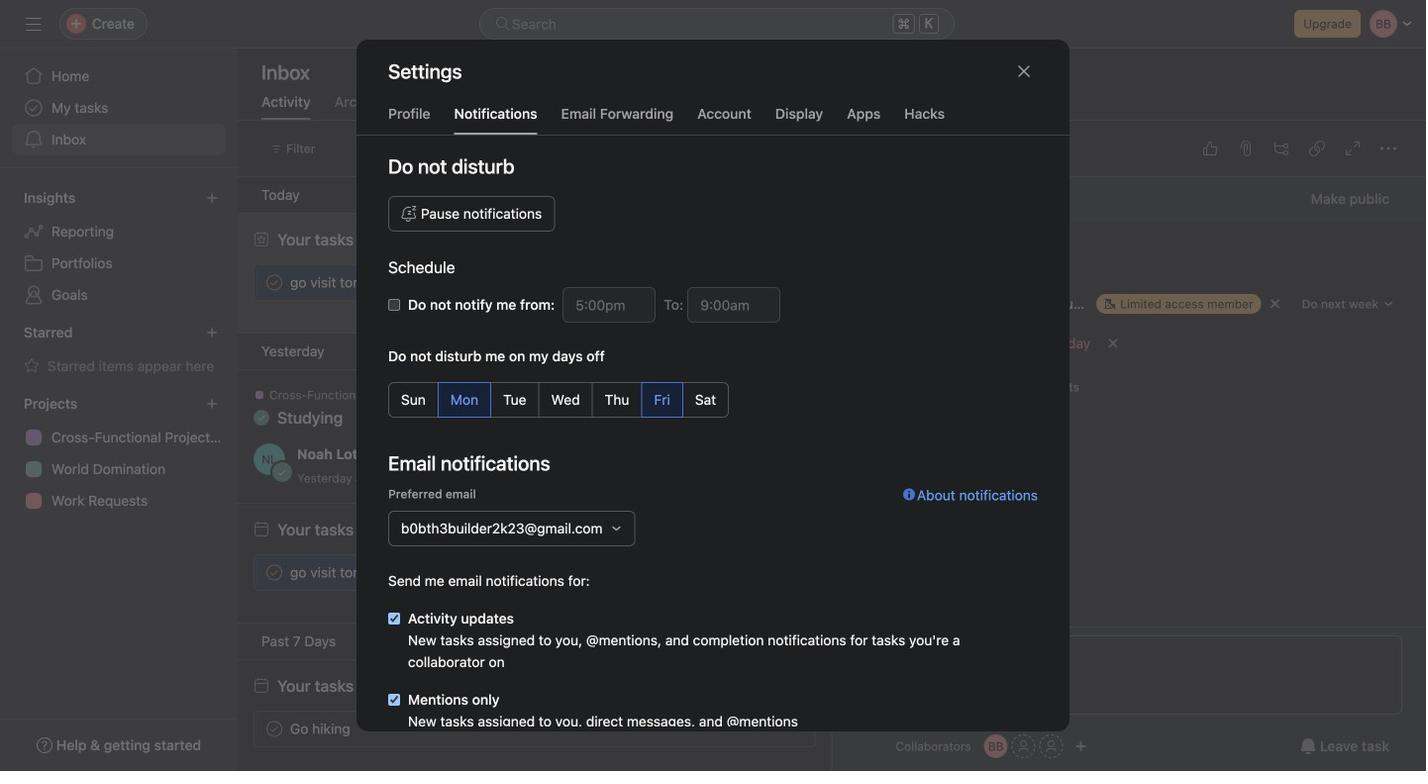 Task type: locate. For each thing, give the bounding box(es) containing it.
your tasks for mar 15, task element
[[277, 677, 432, 696]]

mark complete image down your tasks for mar 15, task element
[[263, 718, 286, 742]]

mark complete checkbox down your tasks for mar 20, task 'element'
[[263, 561, 286, 585]]

None text field
[[563, 287, 656, 323], [688, 287, 781, 323], [563, 287, 656, 323], [688, 287, 781, 323]]

clear due date image
[[1108, 338, 1120, 350]]

settings tab list
[[357, 103, 1070, 136]]

0 vertical spatial mark complete checkbox
[[263, 561, 286, 585]]

mark complete image
[[263, 561, 286, 585], [263, 718, 286, 742]]

projects element
[[0, 386, 238, 521]]

2 mark complete image from the top
[[263, 718, 286, 742]]

add subtask image
[[1274, 141, 1290, 157]]

dialog
[[357, 40, 1070, 772]]

0 horizontal spatial add or remove collaborators image
[[985, 735, 1008, 759]]

1 horizontal spatial add or remove collaborators image
[[1076, 741, 1088, 753]]

your tasks for mar 20, task element
[[277, 521, 434, 540]]

Mark complete checkbox
[[263, 271, 286, 295]]

mark complete image down your tasks for mar 20, task 'element'
[[263, 561, 286, 585]]

global element
[[0, 49, 238, 167]]

Task Name text field
[[843, 233, 1403, 278]]

2 mark complete checkbox from the top
[[263, 718, 286, 742]]

1 horizontal spatial open user profile image
[[857, 636, 888, 668]]

0 vertical spatial open user profile image
[[254, 444, 285, 476]]

go visit tomy dialog
[[833, 121, 1427, 772]]

1 mark complete checkbox from the top
[[263, 561, 286, 585]]

open user profile image
[[254, 444, 285, 476], [857, 636, 888, 668]]

1 vertical spatial open user profile image
[[857, 636, 888, 668]]

1 vertical spatial mark complete image
[[263, 718, 286, 742]]

close this dialog image
[[1017, 63, 1033, 79]]

mark complete checkbox down your tasks for mar 15, task element
[[263, 718, 286, 742]]

None checkbox
[[388, 299, 400, 311], [388, 613, 400, 625], [388, 299, 400, 311], [388, 613, 400, 625]]

None checkbox
[[388, 695, 400, 707]]

main content
[[833, 177, 1427, 772]]

0 vertical spatial mark complete image
[[263, 561, 286, 585]]

Mark complete checkbox
[[263, 561, 286, 585], [263, 718, 286, 742]]

add or remove collaborators image
[[985, 735, 1008, 759], [1076, 741, 1088, 753]]

1 mark complete image from the top
[[263, 561, 286, 585]]

your tasks for today, task element
[[277, 230, 424, 249]]

0 horizontal spatial open user profile image
[[254, 444, 285, 476]]

remove assignee image
[[1270, 298, 1282, 310]]

1 vertical spatial mark complete checkbox
[[263, 718, 286, 742]]



Task type: vqa. For each thing, say whether or not it's contained in the screenshot.
Mark complete icon for THE YOUR TASKS FOR MAR 20, TASK ELEMENT
yes



Task type: describe. For each thing, give the bounding box(es) containing it.
0 likes. click to like this task image
[[1203, 141, 1219, 157]]

mark complete image
[[263, 271, 286, 295]]

insights element
[[0, 180, 238, 315]]

copy task link image
[[1310, 141, 1326, 157]]

hide sidebar image
[[26, 16, 42, 32]]

full screen image
[[1346, 141, 1362, 157]]

mark complete image for 1st mark complete option from the top
[[263, 561, 286, 585]]

starred element
[[0, 315, 238, 386]]

mark complete image for second mark complete option from the top
[[263, 718, 286, 742]]



